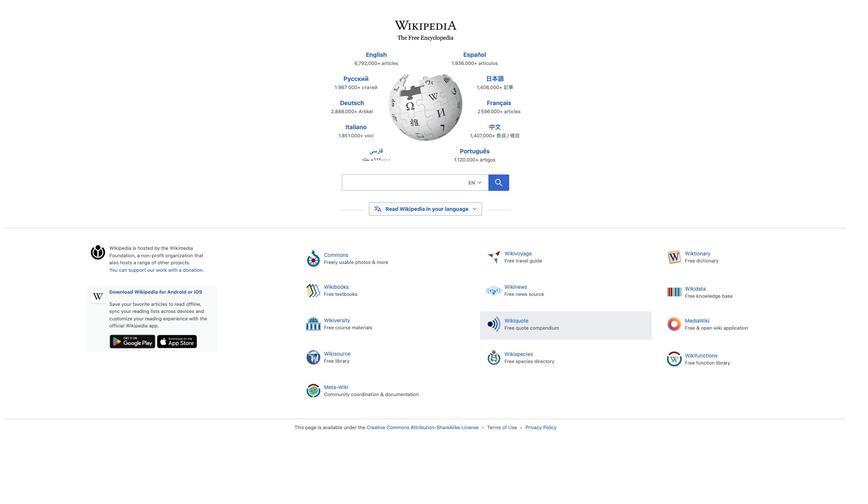 Task type: locate. For each thing, give the bounding box(es) containing it.
other projects element
[[299, 245, 847, 412]]

None search field
[[326, 172, 526, 195]]

None search field
[[342, 174, 489, 191]]

top languages element
[[323, 50, 528, 171]]



Task type: vqa. For each thing, say whether or not it's contained in the screenshot.
Other projects element
yes



